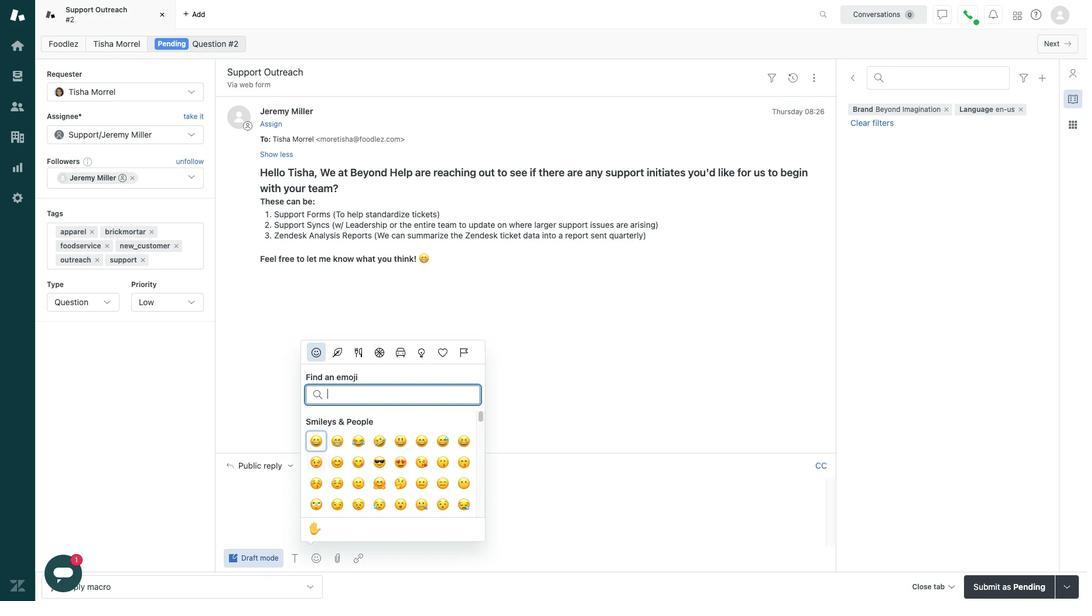 Task type: locate. For each thing, give the bounding box(es) containing it.
(w/
[[332, 220, 344, 230]]

😃️
[[394, 433, 407, 450]]

✋ button
[[306, 519, 325, 540]]

0 vertical spatial pending
[[158, 39, 186, 48]]

tisha right :
[[273, 135, 291, 143]]

can down or
[[392, 230, 405, 240]]

support up #2
[[66, 5, 94, 14]]

0 horizontal spatial to
[[260, 135, 269, 143]]

main element
[[0, 0, 35, 601]]

organizations image
[[10, 130, 25, 145]]

1 horizontal spatial zendesk
[[465, 230, 498, 240]]

support down these
[[274, 209, 305, 219]]

0 horizontal spatial tisha
[[93, 39, 114, 49]]

1 zendesk from the left
[[274, 230, 307, 240]]

0 vertical spatial 😁️
[[419, 254, 429, 264]]

the down 'team'
[[451, 230, 463, 240]]

be:
[[303, 196, 315, 206]]

1 horizontal spatial beyond
[[876, 105, 901, 114]]

tisha morrel link
[[86, 36, 148, 52]]

get started image
[[10, 38, 25, 53]]

foodlez link
[[41, 36, 86, 52]]

zendesk down the update
[[465, 230, 498, 240]]

let
[[307, 254, 317, 264]]

😊️
[[331, 454, 344, 471]]

tisha morrel
[[93, 39, 140, 49], [340, 461, 383, 470]]

morrel up less
[[293, 135, 314, 143]]

1 vertical spatial support
[[274, 209, 305, 219]]

standardize
[[366, 209, 410, 219]]

conversations
[[854, 10, 901, 18]]

web
[[240, 80, 253, 89]]

0 horizontal spatial tisha morrel
[[93, 39, 140, 49]]

add link (cmd k) image
[[354, 554, 363, 563]]

support right any at the right top of the page
[[606, 166, 645, 179]]

are left any at the right top of the page
[[568, 166, 583, 179]]

analysis
[[309, 230, 340, 240]]

1 horizontal spatial us
[[1008, 105, 1016, 114]]

:
[[269, 135, 271, 143]]

assignee*
[[47, 112, 82, 121]]

2 vertical spatial support
[[274, 220, 305, 230]]

0 horizontal spatial us
[[754, 166, 766, 179]]

2 horizontal spatial morrel
[[361, 461, 383, 470]]

the right or
[[400, 220, 412, 230]]

edit user image
[[388, 462, 396, 470]]

08:26
[[805, 107, 825, 116]]

morrel inside tisha morrel link
[[116, 39, 140, 49]]

initiates
[[647, 166, 686, 179]]

unfollow button
[[176, 156, 204, 167]]

🤔️
[[394, 475, 407, 492]]

Subject field
[[225, 65, 760, 79]]

0 vertical spatial morrel
[[116, 39, 140, 49]]

as
[[1003, 582, 1012, 592]]

show
[[260, 150, 278, 159]]

0 horizontal spatial morrel
[[116, 39, 140, 49]]

show less button
[[260, 149, 293, 160]]

2 vertical spatial tisha
[[340, 461, 359, 470]]

1 vertical spatial the
[[451, 230, 463, 240]]

🤣️
[[373, 433, 386, 450]]

tisha right moretisha@foodlez.com 'icon'
[[340, 461, 359, 470]]

customers image
[[10, 99, 25, 114]]

with
[[260, 182, 281, 195]]

🙂️
[[352, 475, 365, 492]]

beyond right at
[[351, 166, 388, 179]]

are up quarterly)
[[617, 220, 628, 230]]

format text image
[[291, 554, 300, 563]]

morrel up 🤗️
[[361, 461, 383, 470]]

where
[[509, 220, 532, 230]]

draft mode
[[241, 554, 279, 563]]

on
[[498, 220, 507, 230]]

reports
[[343, 230, 372, 240]]

mode
[[260, 554, 279, 563]]

morrel down outreach
[[116, 39, 140, 49]]

tags
[[47, 209, 63, 218]]

at
[[338, 166, 348, 179]]

brand beyond imagination
[[853, 105, 941, 114]]

0 horizontal spatial 😁️
[[331, 433, 344, 450]]

tabs tab list
[[35, 0, 808, 29]]

0 horizontal spatial the
[[400, 220, 412, 230]]

zendesk
[[274, 230, 307, 240], [465, 230, 498, 240]]

😙️ 😚️
[[310, 454, 471, 492]]

it
[[200, 112, 204, 121]]

tisha morrel up '🙂️'
[[340, 461, 383, 470]]

admin image
[[10, 190, 25, 206]]

can
[[286, 196, 301, 206], [392, 230, 405, 240]]

syncs
[[307, 220, 330, 230]]

1 vertical spatial can
[[392, 230, 405, 240]]

0 horizontal spatial zendesk
[[274, 230, 307, 240]]

😅️
[[437, 433, 450, 450]]

0 vertical spatial to
[[260, 135, 269, 143]]

can down your
[[286, 196, 301, 206]]

0 vertical spatial support
[[66, 5, 94, 14]]

0 vertical spatial tisha
[[93, 39, 114, 49]]

1 vertical spatial us
[[754, 166, 766, 179]]

hello tisha, we at beyond help are reaching out to see if there are any support initiates you'd like for us to begin with your team? these can be: support forms (to help standardize tickets) support syncs (w/ leadership or the entire team to update on where larger support issues are arising) zendesk analysis reports (we can summarize the zendesk ticket data into a report sent quarterly)
[[260, 166, 808, 240]]

jeremy miller assign
[[260, 106, 313, 128]]

close image
[[156, 9, 168, 21]]

to up the 😚️
[[310, 461, 319, 471]]

we
[[320, 166, 336, 179]]

1 horizontal spatial 😁️
[[419, 254, 429, 264]]

begin
[[781, 166, 808, 179]]

😁️
[[419, 254, 429, 264], [331, 433, 344, 450]]

avatar image
[[227, 106, 251, 129]]

find an emoji
[[306, 372, 358, 382]]

zendesk up free
[[274, 230, 307, 240]]

1 vertical spatial 😁️
[[331, 433, 344, 450]]

like
[[719, 166, 735, 179]]

events image
[[789, 73, 798, 82]]

0 vertical spatial beyond
[[876, 105, 901, 114]]

emoji
[[337, 372, 358, 382]]

pending down close icon
[[158, 39, 186, 48]]

support inside support outreach #2
[[66, 5, 94, 14]]

to right out
[[498, 166, 508, 179]]

1 vertical spatial beyond
[[351, 166, 388, 179]]

thursday 08:26
[[773, 107, 825, 116]]

to right 'team'
[[459, 220, 467, 230]]

0 horizontal spatial support
[[559, 220, 588, 230]]

support left syncs
[[274, 220, 305, 230]]

support up report
[[559, 220, 588, 230]]

1 vertical spatial support
[[559, 220, 588, 230]]

1 horizontal spatial can
[[392, 230, 405, 240]]

to up show
[[260, 135, 269, 143]]

morrel
[[116, 39, 140, 49], [293, 135, 314, 143], [361, 461, 383, 470]]

data
[[523, 230, 540, 240]]

you'd
[[689, 166, 716, 179]]

pending right as
[[1014, 582, 1046, 592]]

&
[[339, 417, 345, 427]]

are right help
[[415, 166, 431, 179]]

support
[[66, 5, 94, 14], [274, 209, 305, 219], [274, 220, 305, 230]]

question
[[55, 297, 89, 307]]

us left remove image
[[1008, 105, 1016, 114]]

to
[[498, 166, 508, 179], [768, 166, 778, 179], [459, 220, 467, 230], [297, 254, 305, 264]]

next button
[[1038, 35, 1079, 53]]

views image
[[10, 69, 25, 84]]

😂️
[[352, 433, 365, 450]]

Thursday 08:26 text field
[[773, 107, 825, 116]]

tisha,
[[288, 166, 318, 179]]

remove image
[[944, 106, 951, 113]]

😁️ right "think!"
[[419, 254, 429, 264]]

1 horizontal spatial morrel
[[293, 135, 314, 143]]

0 vertical spatial can
[[286, 196, 301, 206]]

😆️ 😉️
[[310, 433, 471, 471]]

😁️ down smileys & people
[[331, 433, 344, 450]]

😯️
[[437, 496, 450, 513]]

summarize
[[407, 230, 449, 240]]

out
[[479, 166, 495, 179]]

1 horizontal spatial pending
[[1014, 582, 1046, 592]]

1 horizontal spatial tisha
[[273, 135, 291, 143]]

0 vertical spatial us
[[1008, 105, 1016, 114]]

1 horizontal spatial support
[[606, 166, 645, 179]]

smileys
[[306, 417, 337, 427]]

beyond
[[876, 105, 901, 114], [351, 166, 388, 179]]

zendesk products image
[[1014, 11, 1022, 20]]

remove image
[[1018, 106, 1025, 113]]

tab
[[35, 0, 176, 29]]

1 vertical spatial tisha morrel
[[340, 461, 383, 470]]

to left begin
[[768, 166, 778, 179]]

clear filters
[[851, 118, 894, 128]]

to left 'let'
[[297, 254, 305, 264]]

reaching
[[434, 166, 477, 179]]

to for to
[[310, 461, 319, 471]]

low
[[139, 297, 154, 307]]

beyond up filters
[[876, 105, 901, 114]]

filters
[[873, 118, 894, 128]]

🤗️
[[373, 475, 386, 492]]

1 vertical spatial tisha
[[273, 135, 291, 143]]

us right the for
[[754, 166, 766, 179]]

jeremy
[[260, 106, 289, 116]]

1 vertical spatial to
[[310, 461, 319, 471]]

(we
[[374, 230, 389, 240]]

0 vertical spatial tisha morrel
[[93, 39, 140, 49]]

0 horizontal spatial pending
[[158, 39, 186, 48]]

via web form
[[227, 80, 271, 89]]

tisha morrel down outreach
[[93, 39, 140, 49]]

form
[[255, 80, 271, 89]]

draft mode button
[[224, 549, 284, 568]]

an
[[325, 372, 335, 382]]

feel
[[260, 254, 277, 264]]

1 horizontal spatial to
[[310, 461, 319, 471]]

tickets)
[[412, 209, 440, 219]]

tisha down support outreach #2 on the left of the page
[[93, 39, 114, 49]]

language
[[960, 105, 994, 114]]

moretisha@foodlez.com image
[[329, 461, 338, 471]]

0 horizontal spatial beyond
[[351, 166, 388, 179]]



Task type: vqa. For each thing, say whether or not it's contained in the screenshot.
Talk
no



Task type: describe. For each thing, give the bounding box(es) containing it.
what
[[356, 254, 376, 264]]

take it button
[[184, 111, 204, 123]]

1 horizontal spatial are
[[568, 166, 583, 179]]

zendesk image
[[10, 578, 25, 594]]

team?
[[308, 182, 339, 195]]

there
[[539, 166, 565, 179]]

🙄️
[[310, 496, 323, 513]]

😶️ 🙄️
[[310, 475, 471, 513]]

hello
[[260, 166, 285, 179]]

thursday
[[773, 107, 803, 116]]

or
[[390, 220, 398, 230]]

😥️
[[373, 496, 386, 513]]

0 horizontal spatial are
[[415, 166, 431, 179]]

2 zendesk from the left
[[465, 230, 498, 240]]

to for to : tisha morrel <moretisha@foodlez.com>
[[260, 135, 269, 143]]

entire
[[414, 220, 436, 230]]

question button
[[47, 293, 120, 312]]

know
[[333, 254, 354, 264]]

less
[[280, 150, 293, 159]]

(to
[[333, 209, 345, 219]]

for
[[738, 166, 752, 179]]

unfollow
[[176, 157, 204, 166]]

reporting image
[[10, 160, 25, 175]]

0 vertical spatial the
[[400, 220, 412, 230]]

larger
[[535, 220, 557, 230]]

zendesk support image
[[10, 8, 25, 23]]

😗️
[[437, 454, 450, 471]]

via
[[227, 80, 238, 89]]

your
[[284, 182, 306, 195]]

priority
[[131, 280, 157, 289]]

😎️
[[373, 454, 386, 471]]

me
[[319, 254, 331, 264]]

smileys & people
[[306, 417, 374, 427]]

leadership
[[346, 220, 388, 230]]

#2
[[66, 15, 74, 24]]

apps image
[[1069, 120, 1078, 130]]

sent
[[591, 230, 607, 240]]

if
[[530, 166, 537, 179]]

these
[[260, 196, 284, 206]]

find
[[306, 372, 323, 382]]

ticket
[[500, 230, 521, 240]]

next
[[1045, 39, 1060, 48]]

😄️
[[416, 433, 428, 450]]

into
[[542, 230, 557, 240]]

<moretisha@foodlez.com>
[[316, 135, 405, 143]]

take it
[[184, 112, 204, 121]]

0 vertical spatial support
[[606, 166, 645, 179]]

customer context image
[[1069, 69, 1078, 78]]

✋
[[309, 520, 322, 537]]

conversations button
[[841, 5, 928, 24]]

clear
[[851, 118, 871, 128]]

issues
[[591, 220, 614, 230]]

forms
[[307, 209, 331, 219]]

secondary element
[[35, 32, 1088, 56]]

a
[[559, 230, 563, 240]]

think!
[[394, 254, 417, 264]]

2 horizontal spatial are
[[617, 220, 628, 230]]

🤐️
[[416, 496, 428, 513]]

tisha inside secondary element
[[93, 39, 114, 49]]

cc button
[[816, 461, 828, 471]]

quarterly)
[[610, 230, 647, 240]]

update
[[469, 220, 495, 230]]

free
[[279, 254, 295, 264]]

see
[[510, 166, 528, 179]]

add attachment image
[[333, 554, 342, 563]]

clear filters link
[[849, 118, 897, 129]]

2 horizontal spatial tisha
[[340, 461, 359, 470]]

1 vertical spatial pending
[[1014, 582, 1046, 592]]

1 horizontal spatial tisha morrel
[[340, 461, 383, 470]]

feel free to let me know what you think! 😁️
[[260, 254, 429, 264]]

back image
[[849, 73, 858, 83]]

0 horizontal spatial can
[[286, 196, 301, 206]]

knowledge image
[[1069, 94, 1078, 104]]

😍️
[[394, 454, 407, 471]]

submit
[[974, 582, 1001, 592]]

😪️
[[458, 496, 471, 513]]

miller
[[291, 106, 313, 116]]

Public reply composer Draft mode text field
[[222, 478, 823, 503]]

brand
[[853, 105, 874, 114]]

show less
[[260, 150, 293, 159]]

help
[[390, 166, 413, 179]]

get help image
[[1031, 9, 1042, 20]]

😙️
[[458, 454, 471, 471]]

2 vertical spatial morrel
[[361, 461, 383, 470]]

draft
[[241, 554, 258, 563]]

you
[[378, 254, 392, 264]]

😏️
[[331, 496, 344, 513]]

low button
[[131, 293, 204, 312]]

1 vertical spatial morrel
[[293, 135, 314, 143]]

insert emojis image
[[312, 554, 321, 563]]

😘️
[[416, 454, 428, 471]]

to : tisha morrel <moretisha@foodlez.com>
[[260, 135, 405, 143]]

Find an emoji field
[[328, 386, 473, 401]]

us inside hello tisha, we at beyond help are reaching out to see if there are any support initiates you'd like for us to begin with your team? these can be: support forms (to help standardize tickets) support syncs (w/ leadership or the entire team to update on where larger support issues are arising) zendesk analysis reports (we can summarize the zendesk ticket data into a report sent quarterly)
[[754, 166, 766, 179]]

beyond inside hello tisha, we at beyond help are reaching out to see if there are any support initiates you'd like for us to begin with your team? these can be: support forms (to help standardize tickets) support syncs (w/ leadership or the entire team to update on where larger support issues are arising) zendesk analysis reports (we can summarize the zendesk ticket data into a report sent quarterly)
[[351, 166, 388, 179]]

pending inside secondary element
[[158, 39, 186, 48]]

jeremy miller link
[[260, 106, 313, 116]]

tisha morrel inside secondary element
[[93, 39, 140, 49]]

😋️
[[352, 454, 365, 471]]

tab containing support outreach
[[35, 0, 176, 29]]

language en-us
[[960, 105, 1016, 114]]

1 horizontal spatial the
[[451, 230, 463, 240]]



